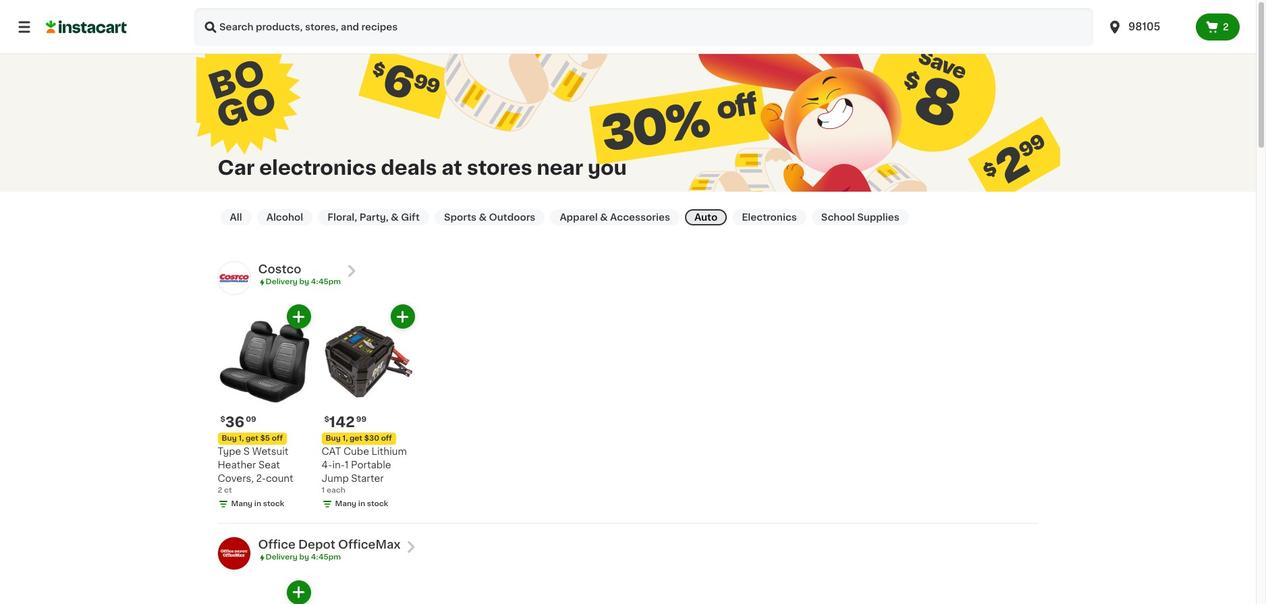 Task type: describe. For each thing, give the bounding box(es) containing it.
add image
[[394, 308, 411, 325]]

$5
[[260, 435, 270, 442]]

auto
[[694, 213, 717, 222]]

98105
[[1128, 22, 1160, 32]]

2 inside button
[[1223, 22, 1229, 32]]

1 vertical spatial 1
[[322, 487, 325, 494]]

costco image
[[218, 262, 250, 294]]

accessories
[[610, 213, 670, 222]]

heather
[[218, 461, 256, 470]]

buy 1, get $5 off
[[222, 435, 283, 442]]

buy for 36
[[222, 435, 237, 442]]

office depot officemax
[[258, 539, 401, 550]]

cat
[[322, 447, 341, 456]]

$ for 36
[[220, 416, 225, 423]]

4:45pm for office depot officemax
[[311, 554, 341, 561]]

2 button
[[1196, 13, 1240, 40]]

type
[[218, 447, 241, 456]]

36
[[225, 415, 244, 429]]

auto link
[[685, 209, 727, 225]]

delivery for office depot officemax
[[266, 554, 297, 561]]

starter
[[351, 474, 384, 483]]

$ for 142
[[324, 416, 329, 423]]

all link
[[220, 209, 251, 225]]

1, for 36
[[239, 435, 244, 442]]

car electronics deals at stores near you main content
[[0, 0, 1256, 604]]

4:45pm for costco
[[311, 278, 341, 285]]

& for apparel & accessories
[[600, 213, 608, 222]]

99
[[356, 416, 367, 423]]

in for 142
[[358, 500, 365, 508]]

get for 36
[[246, 435, 258, 442]]

floral, party, & gift
[[327, 213, 420, 222]]

09
[[246, 416, 256, 423]]

get for 142
[[350, 435, 362, 442]]

s
[[244, 447, 250, 456]]

delivery by 4:45pm for costco
[[266, 278, 341, 285]]

$ 142 99
[[324, 415, 367, 429]]

at
[[441, 158, 462, 177]]

sports & outdoors
[[444, 213, 535, 222]]

you
[[588, 158, 627, 177]]

1 98105 button from the left
[[1099, 8, 1196, 46]]

covers,
[[218, 474, 254, 483]]

car
[[218, 158, 255, 177]]

142
[[329, 415, 355, 429]]

buy 1, get $30 off
[[326, 435, 392, 442]]

many in stock for 142
[[335, 500, 388, 508]]

2 inside type s wetsuit heather seat covers, 2-count 2 ct
[[218, 487, 222, 494]]

ct
[[224, 487, 232, 494]]

apparel
[[560, 213, 598, 222]]

gift
[[401, 213, 420, 222]]

supplies
[[857, 213, 899, 222]]

cat cube lithium 4-in-1 portable jump starter 1 each
[[322, 447, 407, 494]]

school
[[821, 213, 855, 222]]

many for 142
[[335, 500, 356, 508]]

2 98105 button from the left
[[1107, 8, 1188, 46]]

type s wetsuit heather seat covers, 2-count 2 ct
[[218, 447, 293, 494]]

stores
[[467, 158, 532, 177]]

sports & outdoors link
[[435, 209, 545, 225]]

depot
[[298, 539, 335, 550]]

school supplies link
[[812, 209, 909, 225]]

$ 36 09
[[220, 415, 256, 429]]

all
[[230, 213, 242, 222]]

school supplies
[[821, 213, 899, 222]]

electronics link
[[732, 209, 806, 225]]

in for 36
[[254, 500, 261, 508]]



Task type: vqa. For each thing, say whether or not it's contained in the screenshot.
in for 142
yes



Task type: locate. For each thing, give the bounding box(es) containing it.
1 vertical spatial delivery
[[266, 554, 297, 561]]

off up lithium
[[381, 435, 392, 442]]

off for 36
[[272, 435, 283, 442]]

item carousel region
[[199, 305, 1038, 518]]

1 vertical spatial add image
[[290, 584, 307, 601]]

1 by from the top
[[299, 278, 309, 285]]

1 horizontal spatial 1,
[[342, 435, 348, 442]]

product group containing 36
[[218, 305, 311, 510]]

1 down cube
[[345, 461, 349, 470]]

car electronics deals at stores near you
[[218, 158, 627, 177]]

lithium
[[372, 447, 407, 456]]

delivery by 4:45pm down depot
[[266, 554, 341, 561]]

0 horizontal spatial many in stock
[[231, 500, 284, 508]]

1 & from the left
[[391, 213, 399, 222]]

0 vertical spatial add image
[[290, 308, 307, 325]]

alcohol
[[266, 213, 303, 222]]

1 horizontal spatial 1
[[345, 461, 349, 470]]

1 vertical spatial 4:45pm
[[311, 554, 341, 561]]

2 1, from the left
[[342, 435, 348, 442]]

0 horizontal spatial 1
[[322, 487, 325, 494]]

1 add image from the top
[[290, 308, 307, 325]]

0 horizontal spatial 2
[[218, 487, 222, 494]]

0 horizontal spatial $
[[220, 416, 225, 423]]

stock down 'count'
[[263, 500, 284, 508]]

stock for 142
[[367, 500, 388, 508]]

2 add image from the top
[[290, 584, 307, 601]]

officemax
[[338, 539, 401, 550]]

Search field
[[194, 8, 1093, 46]]

0 vertical spatial 4:45pm
[[311, 278, 341, 285]]

4:45pm down office depot officemax
[[311, 554, 341, 561]]

2 many in stock from the left
[[335, 500, 388, 508]]

$ inside $ 142 99
[[324, 416, 329, 423]]

many down ct
[[231, 500, 253, 508]]

product group containing 142
[[322, 305, 415, 510]]

1 left each
[[322, 487, 325, 494]]

0 horizontal spatial many
[[231, 500, 253, 508]]

2 in from the left
[[358, 500, 365, 508]]

sports
[[444, 213, 477, 222]]

floral, party, & gift link
[[318, 209, 429, 225]]

$ left 09 at the bottom left of page
[[220, 416, 225, 423]]

&
[[391, 213, 399, 222], [479, 213, 487, 222], [600, 213, 608, 222]]

2 $ from the left
[[324, 416, 329, 423]]

apparel & accessories
[[560, 213, 670, 222]]

2 by from the top
[[299, 554, 309, 561]]

1, up s
[[239, 435, 244, 442]]

jump
[[322, 474, 349, 483]]

2 & from the left
[[479, 213, 487, 222]]

0 vertical spatial by
[[299, 278, 309, 285]]

0 vertical spatial 1
[[345, 461, 349, 470]]

delivery for costco
[[266, 278, 297, 285]]

in down 2-
[[254, 500, 261, 508]]

1 get from the left
[[246, 435, 258, 442]]

1 horizontal spatial 2
[[1223, 22, 1229, 32]]

buy for 142
[[326, 435, 341, 442]]

add image
[[290, 308, 307, 325], [290, 584, 307, 601]]

delivery by 4:45pm down 'costco'
[[266, 278, 341, 285]]

get left $5
[[246, 435, 258, 442]]

1 stock from the left
[[263, 500, 284, 508]]

0 horizontal spatial in
[[254, 500, 261, 508]]

0 vertical spatial delivery by 4:45pm
[[266, 278, 341, 285]]

buy up type
[[222, 435, 237, 442]]

apparel & accessories link
[[550, 209, 680, 225]]

& right sports
[[479, 213, 487, 222]]

1, down $ 142 99
[[342, 435, 348, 442]]

in-
[[332, 461, 345, 470]]

add image inside product group
[[290, 308, 307, 325]]

2 buy from the left
[[326, 435, 341, 442]]

deals
[[381, 158, 437, 177]]

0 vertical spatial delivery
[[266, 278, 297, 285]]

1 vertical spatial 2
[[218, 487, 222, 494]]

1 horizontal spatial get
[[350, 435, 362, 442]]

4-
[[322, 461, 332, 470]]

0 horizontal spatial get
[[246, 435, 258, 442]]

add image down 'costco'
[[290, 308, 307, 325]]

1 many in stock from the left
[[231, 500, 284, 508]]

in down starter
[[358, 500, 365, 508]]

outdoors
[[489, 213, 535, 222]]

0 horizontal spatial stock
[[263, 500, 284, 508]]

1 vertical spatial delivery by 4:45pm
[[266, 554, 341, 561]]

delivery
[[266, 278, 297, 285], [266, 554, 297, 561]]

alcohol link
[[257, 209, 313, 225]]

98105 button
[[1099, 8, 1196, 46], [1107, 8, 1188, 46]]

2 stock from the left
[[367, 500, 388, 508]]

many in stock down 2-
[[231, 500, 284, 508]]

0 vertical spatial 2
[[1223, 22, 1229, 32]]

$ inside $ 36 09
[[220, 416, 225, 423]]

off
[[272, 435, 283, 442], [381, 435, 392, 442]]

costco
[[258, 264, 301, 275]]

0 horizontal spatial 1,
[[239, 435, 244, 442]]

1 horizontal spatial many
[[335, 500, 356, 508]]

many for 36
[[231, 500, 253, 508]]

buy
[[222, 435, 237, 442], [326, 435, 341, 442]]

2-
[[256, 474, 266, 483]]

many in stock for 36
[[231, 500, 284, 508]]

4:45pm down 'floral,'
[[311, 278, 341, 285]]

get
[[246, 435, 258, 442], [350, 435, 362, 442]]

add image down depot
[[290, 584, 307, 601]]

1 1, from the left
[[239, 435, 244, 442]]

product group
[[218, 305, 311, 510], [322, 305, 415, 510], [218, 580, 311, 604]]

seat
[[258, 461, 280, 470]]

many
[[231, 500, 253, 508], [335, 500, 356, 508]]

stock
[[263, 500, 284, 508], [367, 500, 388, 508]]

4:45pm
[[311, 278, 341, 285], [311, 554, 341, 561]]

2 delivery from the top
[[266, 554, 297, 561]]

2 get from the left
[[350, 435, 362, 442]]

0 horizontal spatial &
[[391, 213, 399, 222]]

& left gift
[[391, 213, 399, 222]]

1 in from the left
[[254, 500, 261, 508]]

1 horizontal spatial in
[[358, 500, 365, 508]]

2 4:45pm from the top
[[311, 554, 341, 561]]

stock for 36
[[263, 500, 284, 508]]

buy up 'cat'
[[326, 435, 341, 442]]

2 horizontal spatial &
[[600, 213, 608, 222]]

1 horizontal spatial many in stock
[[335, 500, 388, 508]]

$ up 'cat'
[[324, 416, 329, 423]]

1 horizontal spatial $
[[324, 416, 329, 423]]

2 delivery by 4:45pm from the top
[[266, 554, 341, 561]]

in
[[254, 500, 261, 508], [358, 500, 365, 508]]

2 many from the left
[[335, 500, 356, 508]]

instacart logo image
[[46, 19, 127, 35]]

many in stock down starter
[[335, 500, 388, 508]]

office depot officemax image
[[218, 537, 250, 570]]

$30
[[364, 435, 379, 442]]

& for sports & outdoors
[[479, 213, 487, 222]]

1 horizontal spatial off
[[381, 435, 392, 442]]

None search field
[[194, 8, 1093, 46]]

many down each
[[335, 500, 356, 508]]

office
[[258, 539, 296, 550]]

3 & from the left
[[600, 213, 608, 222]]

1, for 142
[[342, 435, 348, 442]]

electronics
[[259, 158, 376, 177]]

off right $5
[[272, 435, 283, 442]]

2
[[1223, 22, 1229, 32], [218, 487, 222, 494]]

1 vertical spatial by
[[299, 554, 309, 561]]

by down depot
[[299, 554, 309, 561]]

off for 142
[[381, 435, 392, 442]]

2 off from the left
[[381, 435, 392, 442]]

0 horizontal spatial off
[[272, 435, 283, 442]]

1 horizontal spatial buy
[[326, 435, 341, 442]]

& right apparel
[[600, 213, 608, 222]]

party,
[[359, 213, 389, 222]]

1 horizontal spatial &
[[479, 213, 487, 222]]

wetsuit
[[252, 447, 289, 456]]

1
[[345, 461, 349, 470], [322, 487, 325, 494]]

1,
[[239, 435, 244, 442], [342, 435, 348, 442]]

delivery by 4:45pm
[[266, 278, 341, 285], [266, 554, 341, 561]]

1 buy from the left
[[222, 435, 237, 442]]

electronics
[[742, 213, 797, 222]]

$
[[220, 416, 225, 423], [324, 416, 329, 423]]

each
[[327, 487, 345, 494]]

portable
[[351, 461, 391, 470]]

delivery down 'costco'
[[266, 278, 297, 285]]

1 off from the left
[[272, 435, 283, 442]]

1 many from the left
[[231, 500, 253, 508]]

by down 'costco'
[[299, 278, 309, 285]]

near
[[537, 158, 583, 177]]

get up cube
[[350, 435, 362, 442]]

floral,
[[327, 213, 357, 222]]

0 horizontal spatial buy
[[222, 435, 237, 442]]

cube
[[343, 447, 369, 456]]

by
[[299, 278, 309, 285], [299, 554, 309, 561]]

by for office depot officemax
[[299, 554, 309, 561]]

1 delivery from the top
[[266, 278, 297, 285]]

many in stock
[[231, 500, 284, 508], [335, 500, 388, 508]]

by for costco
[[299, 278, 309, 285]]

delivery by 4:45pm for office depot officemax
[[266, 554, 341, 561]]

count
[[266, 474, 293, 483]]

stock down starter
[[367, 500, 388, 508]]

1 4:45pm from the top
[[311, 278, 341, 285]]

1 $ from the left
[[220, 416, 225, 423]]

1 horizontal spatial stock
[[367, 500, 388, 508]]

delivery down the office
[[266, 554, 297, 561]]

1 delivery by 4:45pm from the top
[[266, 278, 341, 285]]



